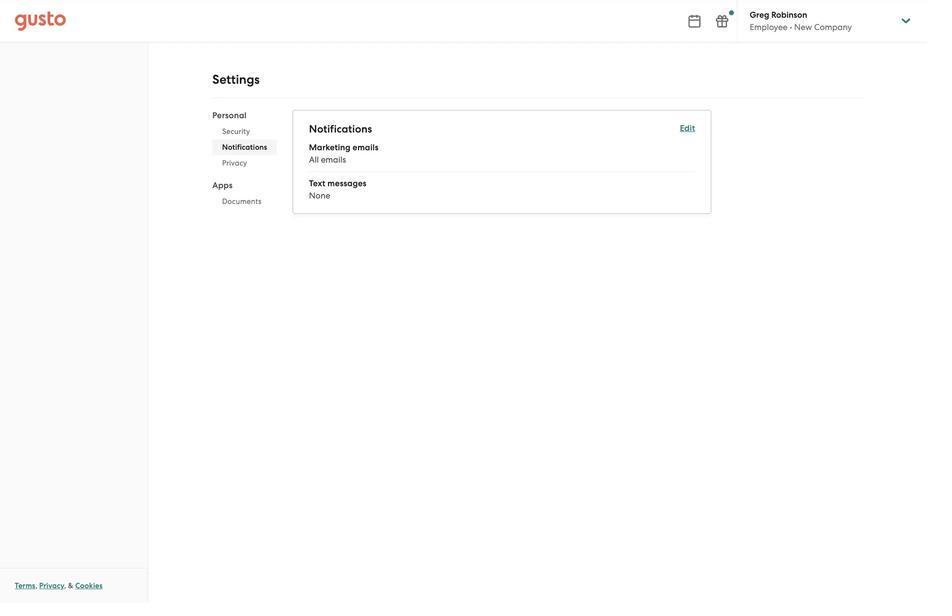 Task type: describe. For each thing, give the bounding box(es) containing it.
greg
[[750, 10, 770, 20]]

text
[[309, 178, 326, 189]]

0 horizontal spatial privacy
[[39, 582, 64, 591]]

new
[[795, 22, 813, 32]]

company
[[815, 22, 853, 32]]

all
[[309, 155, 319, 165]]

privacy inside group
[[222, 159, 247, 168]]

greg robinson employee • new company
[[750, 10, 853, 32]]

gusto navigation element
[[0, 42, 147, 82]]

1 horizontal spatial privacy link
[[212, 155, 277, 171]]

marketing emails element
[[309, 142, 696, 172]]

text messages element
[[309, 178, 696, 202]]

1 , from the left
[[35, 582, 37, 591]]

home image
[[15, 11, 66, 31]]

list containing marketing emails
[[309, 142, 696, 202]]

text messages none
[[309, 178, 367, 201]]

2 , from the left
[[64, 582, 66, 591]]

notifications link
[[212, 140, 277, 155]]

notifications group
[[309, 122, 696, 202]]

messages
[[328, 178, 367, 189]]

group containing personal
[[212, 110, 277, 212]]

1 vertical spatial privacy link
[[39, 582, 64, 591]]

apps
[[212, 180, 233, 191]]

settings
[[212, 72, 260, 87]]

none
[[309, 191, 331, 201]]



Task type: locate. For each thing, give the bounding box(es) containing it.
1 horizontal spatial notifications
[[309, 123, 372, 136]]

emails down the marketing
[[321, 155, 346, 165]]

notifications down security link
[[222, 143, 267, 152]]

emails right the marketing
[[353, 142, 379, 153]]

0 vertical spatial privacy
[[222, 159, 247, 168]]

0 horizontal spatial privacy link
[[39, 582, 64, 591]]

edit
[[680, 123, 696, 134]]

terms link
[[15, 582, 35, 591]]

privacy down the notifications link
[[222, 159, 247, 168]]

notifications up the marketing
[[309, 123, 372, 136]]

documents link
[[212, 194, 277, 210]]

notifications
[[309, 123, 372, 136], [222, 143, 267, 152]]

personal
[[212, 110, 247, 121]]

security link
[[212, 124, 277, 140]]

1 horizontal spatial ,
[[64, 582, 66, 591]]

0 horizontal spatial ,
[[35, 582, 37, 591]]

documents
[[222, 197, 262, 206]]

privacy
[[222, 159, 247, 168], [39, 582, 64, 591]]

•
[[790, 22, 793, 32]]

privacy link down security link
[[212, 155, 277, 171]]

&
[[68, 582, 73, 591]]

marketing emails all emails
[[309, 142, 379, 165]]

emails
[[353, 142, 379, 153], [321, 155, 346, 165]]

0 vertical spatial emails
[[353, 142, 379, 153]]

terms , privacy , & cookies
[[15, 582, 103, 591]]

notifications inside the notifications link
[[222, 143, 267, 152]]

list
[[309, 142, 696, 202]]

0 horizontal spatial notifications
[[222, 143, 267, 152]]

1 vertical spatial notifications
[[222, 143, 267, 152]]

1 vertical spatial privacy
[[39, 582, 64, 591]]

privacy left &
[[39, 582, 64, 591]]

cookies button
[[75, 580, 103, 592]]

edit link
[[680, 123, 696, 134]]

marketing
[[309, 142, 351, 153]]

,
[[35, 582, 37, 591], [64, 582, 66, 591]]

1 vertical spatial emails
[[321, 155, 346, 165]]

privacy link left &
[[39, 582, 64, 591]]

0 vertical spatial notifications
[[309, 123, 372, 136]]

cookies
[[75, 582, 103, 591]]

1 horizontal spatial privacy
[[222, 159, 247, 168]]

privacy link
[[212, 155, 277, 171], [39, 582, 64, 591]]

terms
[[15, 582, 35, 591]]

0 horizontal spatial emails
[[321, 155, 346, 165]]

security
[[222, 127, 250, 136]]

notifications inside the notifications group
[[309, 123, 372, 136]]

1 horizontal spatial emails
[[353, 142, 379, 153]]

robinson
[[772, 10, 808, 20]]

0 vertical spatial privacy link
[[212, 155, 277, 171]]

group
[[212, 110, 277, 212]]

employee
[[750, 22, 788, 32]]



Task type: vqa. For each thing, say whether or not it's contained in the screenshot.
the leftmost Privacy link
yes



